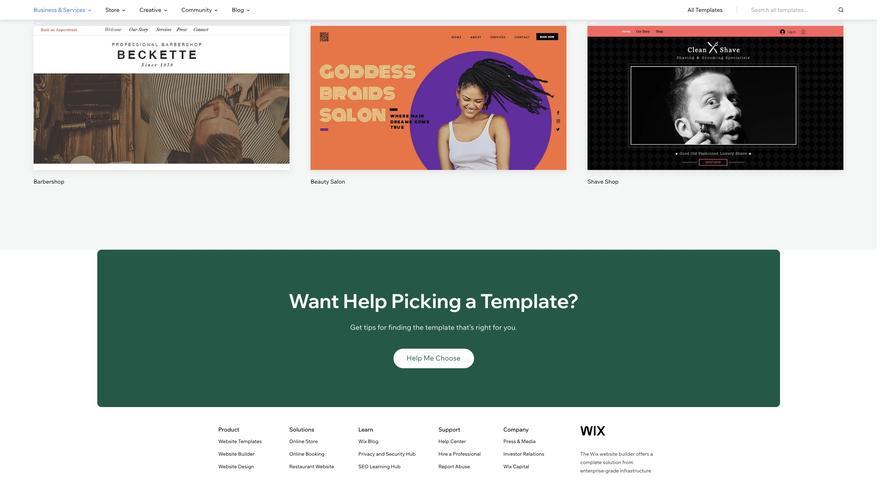 Task type: vqa. For each thing, say whether or not it's contained in the screenshot.


Task type: locate. For each thing, give the bounding box(es) containing it.
2 view from the left
[[709, 108, 722, 115]]

0 horizontal spatial help
[[343, 289, 387, 313]]

1 horizontal spatial templates
[[696, 6, 723, 13]]

0 horizontal spatial for
[[378, 323, 387, 332]]

shave shop
[[588, 178, 619, 185]]

a right offers
[[650, 451, 653, 457]]

beauty salon
[[311, 178, 345, 185]]

& right "press"
[[517, 439, 520, 445]]

from
[[622, 460, 633, 466]]

template?
[[480, 289, 579, 313]]

website
[[600, 451, 618, 457]]

hub down security
[[391, 464, 401, 470]]

wix down learn
[[358, 439, 367, 445]]

for left you.
[[493, 323, 502, 332]]

2 view button from the left
[[699, 103, 732, 120]]

2 horizontal spatial wix
[[590, 451, 599, 457]]

barbershop
[[34, 178, 64, 185]]

investor relations link
[[503, 450, 544, 459]]

all templates
[[688, 6, 723, 13]]

privacy and security hub link
[[358, 450, 416, 459]]

edit button inside barbershop group
[[145, 79, 178, 96]]

help me choose link
[[393, 349, 474, 369]]

templates up 'builder'
[[238, 439, 262, 445]]

1 view button from the left
[[145, 103, 178, 120]]

1 horizontal spatial edit button
[[699, 79, 732, 96]]

a right hire at the bottom of the page
[[449, 451, 452, 457]]

1 horizontal spatial hub
[[406, 451, 416, 457]]

wix
[[358, 439, 367, 445], [590, 451, 599, 457], [503, 464, 512, 470]]

website up website design link
[[218, 451, 237, 457]]

design
[[238, 464, 254, 470]]

1 horizontal spatial view
[[709, 108, 722, 115]]

choose
[[436, 354, 461, 363]]

0 vertical spatial templates
[[696, 6, 723, 13]]

booking
[[305, 451, 325, 457]]

website
[[218, 439, 237, 445], [218, 451, 237, 457], [218, 464, 237, 470], [315, 464, 334, 470]]

hair website templates - beauty salon image
[[311, 26, 567, 170]]

learn
[[358, 426, 373, 433]]

0 horizontal spatial view button
[[145, 103, 178, 120]]

investor
[[503, 451, 522, 457]]

1 horizontal spatial &
[[517, 439, 520, 445]]

website for website design
[[218, 464, 237, 470]]

and up learning
[[376, 451, 385, 457]]

1 vertical spatial hub
[[391, 464, 401, 470]]

& for media
[[517, 439, 520, 445]]

website templates
[[218, 439, 262, 445]]

1 vertical spatial blog
[[368, 439, 378, 445]]

store inside categories by subject element
[[105, 6, 119, 13]]

2 vertical spatial wix
[[503, 464, 512, 470]]

for
[[378, 323, 387, 332], [493, 323, 502, 332]]

wix capital link
[[503, 463, 529, 471]]

1 vertical spatial help
[[407, 354, 422, 363]]

view button for barbershop
[[145, 103, 178, 120]]

1 vertical spatial wix
[[590, 451, 599, 457]]

website builder
[[218, 451, 254, 457]]

0 horizontal spatial and
[[376, 451, 385, 457]]

hub right security
[[406, 451, 416, 457]]

builder
[[238, 451, 254, 457]]

view inside shave shop group
[[709, 108, 722, 115]]

website design
[[218, 464, 254, 470]]

1 view from the left
[[155, 108, 168, 115]]

hair website templates - shave shop image
[[588, 26, 844, 170]]

and
[[376, 451, 385, 457], [580, 476, 589, 478]]

online
[[289, 439, 304, 445], [289, 451, 304, 457]]

1 vertical spatial online
[[289, 451, 304, 457]]

blog
[[232, 6, 244, 13], [368, 439, 378, 445]]

website down product
[[218, 439, 237, 445]]

&
[[58, 6, 62, 13], [517, 439, 520, 445]]

report abuse
[[438, 464, 470, 470]]

wix left capital
[[503, 464, 512, 470]]

and down enterprise-
[[580, 476, 589, 478]]

online inside online store link
[[289, 439, 304, 445]]

edit button inside shave shop group
[[699, 79, 732, 96]]

edit inside barbershop group
[[156, 84, 167, 91]]

1 horizontal spatial help
[[407, 354, 422, 363]]

website for website builder
[[218, 451, 237, 457]]

1 horizontal spatial for
[[493, 323, 502, 332]]

help up tips
[[343, 289, 387, 313]]

investor relations
[[503, 451, 544, 457]]

press & media
[[503, 439, 536, 445]]

1 vertical spatial and
[[580, 476, 589, 478]]

0 vertical spatial store
[[105, 6, 119, 13]]

templates right all
[[696, 6, 723, 13]]

help center link
[[438, 438, 466, 446]]

help center
[[438, 439, 466, 445]]

hair website templates - barbershop image
[[34, 26, 290, 170]]

view button inside shave shop group
[[699, 103, 732, 120]]

& left services
[[58, 6, 62, 13]]

a up that's
[[465, 289, 477, 313]]

beauty salon group
[[311, 21, 567, 185]]

for right tips
[[378, 323, 387, 332]]

0 horizontal spatial view
[[155, 108, 168, 115]]

1 horizontal spatial wix
[[503, 464, 512, 470]]

0 vertical spatial blog
[[232, 6, 244, 13]]

0 vertical spatial wix
[[358, 439, 367, 445]]

& inside categories by subject element
[[58, 6, 62, 13]]

website design link
[[218, 463, 254, 471]]

a inside the wix website builder offers a complete solution from enterprise-grade infrastructure and business features
[[650, 451, 653, 457]]

help left 'me'
[[407, 354, 422, 363]]

help up hire at the bottom of the page
[[438, 439, 449, 445]]

2 edit button from the left
[[699, 79, 732, 96]]

1 horizontal spatial and
[[580, 476, 589, 478]]

0 horizontal spatial templates
[[238, 439, 262, 445]]

0 horizontal spatial a
[[449, 451, 452, 457]]

blog inside categories by subject element
[[232, 6, 244, 13]]

1 edit from the left
[[156, 84, 167, 91]]

0 horizontal spatial &
[[58, 6, 62, 13]]

0 vertical spatial &
[[58, 6, 62, 13]]

the
[[580, 451, 589, 457]]

None search field
[[751, 0, 844, 20]]

1 vertical spatial templates
[[238, 439, 262, 445]]

wix blog
[[358, 439, 378, 445]]

view button inside barbershop group
[[145, 103, 178, 120]]

1 horizontal spatial a
[[465, 289, 477, 313]]

all templates link
[[688, 0, 723, 19]]

0 horizontal spatial hub
[[391, 464, 401, 470]]

hire
[[438, 451, 448, 457]]

hub
[[406, 451, 416, 457], [391, 464, 401, 470]]

template
[[425, 323, 455, 332]]

1 horizontal spatial store
[[305, 439, 318, 445]]

0 vertical spatial online
[[289, 439, 304, 445]]

templates inside 'link'
[[696, 6, 723, 13]]

store
[[105, 6, 119, 13], [305, 439, 318, 445]]

1 edit button from the left
[[145, 79, 178, 96]]

help
[[343, 289, 387, 313], [407, 354, 422, 363], [438, 439, 449, 445]]

1 horizontal spatial view button
[[699, 103, 732, 120]]

online store
[[289, 439, 318, 445]]

website down booking
[[315, 464, 334, 470]]

website down the website builder link
[[218, 464, 237, 470]]

solutions
[[289, 426, 314, 433]]

help inside 'link'
[[438, 439, 449, 445]]

0 horizontal spatial edit button
[[145, 79, 178, 96]]

business & services
[[34, 6, 85, 13]]

0 horizontal spatial edit
[[156, 84, 167, 91]]

1 horizontal spatial blog
[[368, 439, 378, 445]]

professional
[[453, 451, 481, 457]]

edit button
[[145, 79, 178, 96], [699, 79, 732, 96]]

online for online booking
[[289, 451, 304, 457]]

0 horizontal spatial blog
[[232, 6, 244, 13]]

media
[[521, 439, 536, 445]]

view for barbershop
[[155, 108, 168, 115]]

view
[[155, 108, 168, 115], [709, 108, 722, 115]]

online down solutions
[[289, 439, 304, 445]]

right
[[476, 323, 491, 332]]

a inside hire a professional link
[[449, 451, 452, 457]]

business
[[590, 476, 610, 478]]

product
[[218, 426, 239, 433]]

2 edit from the left
[[710, 84, 721, 91]]

2 vertical spatial help
[[438, 439, 449, 445]]

1 vertical spatial &
[[517, 439, 520, 445]]

edit inside shave shop group
[[710, 84, 721, 91]]

Search search field
[[751, 0, 844, 20]]

2 horizontal spatial a
[[650, 451, 653, 457]]

2 online from the top
[[289, 451, 304, 457]]

view button
[[145, 103, 178, 120], [699, 103, 732, 120]]

creative
[[139, 6, 161, 13]]

2 horizontal spatial help
[[438, 439, 449, 445]]

1 online from the top
[[289, 439, 304, 445]]

view inside barbershop group
[[155, 108, 168, 115]]

wix up complete
[[590, 451, 599, 457]]

1 horizontal spatial edit
[[710, 84, 721, 91]]

online up the restaurant
[[289, 451, 304, 457]]

edit button for barbershop
[[145, 79, 178, 96]]

online inside online booking link
[[289, 451, 304, 457]]

0 horizontal spatial store
[[105, 6, 119, 13]]

wix inside 'link'
[[503, 464, 512, 470]]

0 horizontal spatial wix
[[358, 439, 367, 445]]

want help picking a template?
[[289, 289, 579, 313]]



Task type: describe. For each thing, give the bounding box(es) containing it.
hire a professional
[[438, 451, 481, 457]]

barbershop group
[[34, 21, 290, 185]]

report
[[438, 464, 454, 470]]

salon
[[330, 178, 345, 185]]

wix capital
[[503, 464, 529, 470]]

solution
[[603, 460, 621, 466]]

online for online store
[[289, 439, 304, 445]]

edit for shave shop
[[710, 84, 721, 91]]

help for help center
[[438, 439, 449, 445]]

0 vertical spatial and
[[376, 451, 385, 457]]

website for website templates
[[218, 439, 237, 445]]

view for shave shop
[[709, 108, 722, 115]]

enterprise-
[[580, 468, 605, 474]]

press & media link
[[503, 438, 536, 446]]

and inside the wix website builder offers a complete solution from enterprise-grade infrastructure and business features
[[580, 476, 589, 478]]

wix blog link
[[358, 438, 378, 446]]

restaurant website
[[289, 464, 334, 470]]

shop
[[605, 178, 619, 185]]

get tips for finding the template that's right for you.
[[350, 323, 517, 332]]

beauty
[[311, 178, 329, 185]]

online booking link
[[289, 450, 325, 459]]

help me choose
[[407, 354, 461, 363]]

templates for all templates
[[696, 6, 723, 13]]

finding
[[388, 323, 411, 332]]

wix for wix blog
[[358, 439, 367, 445]]

help for help me choose
[[407, 354, 422, 363]]

wix for wix capital
[[503, 464, 512, 470]]

press
[[503, 439, 516, 445]]

categories by subject element
[[34, 0, 250, 19]]

company
[[503, 426, 529, 433]]

2 for from the left
[[493, 323, 502, 332]]

seo learning hub
[[358, 464, 401, 470]]

wix inside the wix website builder offers a complete solution from enterprise-grade infrastructure and business features
[[590, 451, 599, 457]]

edit button for shave shop
[[699, 79, 732, 96]]

report abuse link
[[438, 463, 470, 471]]

edit for barbershop
[[156, 84, 167, 91]]

builder
[[619, 451, 635, 457]]

0 vertical spatial help
[[343, 289, 387, 313]]

shave
[[588, 178, 604, 185]]

seo
[[358, 464, 369, 470]]

center
[[450, 439, 466, 445]]

learning
[[370, 464, 390, 470]]

that's
[[456, 323, 474, 332]]

0 vertical spatial hub
[[406, 451, 416, 457]]

security
[[386, 451, 405, 457]]

online booking
[[289, 451, 325, 457]]

offers
[[636, 451, 649, 457]]

hire a professional link
[[438, 450, 481, 459]]

online store link
[[289, 438, 318, 446]]

capital
[[513, 464, 529, 470]]

& for services
[[58, 6, 62, 13]]

restaurant
[[289, 464, 314, 470]]

privacy
[[358, 451, 375, 457]]

services
[[63, 6, 85, 13]]

templates for website templates
[[238, 439, 262, 445]]

restaurant website link
[[289, 463, 334, 471]]

you.
[[504, 323, 517, 332]]

privacy and security hub
[[358, 451, 416, 457]]

get
[[350, 323, 362, 332]]

support
[[438, 426, 460, 433]]

business
[[34, 6, 57, 13]]

website builder link
[[218, 450, 254, 459]]

all
[[688, 6, 694, 13]]

website templates link
[[218, 438, 262, 446]]

abuse
[[455, 464, 470, 470]]

shave shop group
[[588, 21, 844, 185]]

seo learning hub link
[[358, 463, 401, 471]]

picking
[[391, 289, 461, 313]]

complete
[[580, 460, 602, 466]]

1 for from the left
[[378, 323, 387, 332]]

1 vertical spatial store
[[305, 439, 318, 445]]

view button for shave shop
[[699, 103, 732, 120]]

relations
[[523, 451, 544, 457]]

tips
[[364, 323, 376, 332]]

want
[[289, 289, 339, 313]]

the wix website builder offers a complete solution from enterprise-grade infrastructure and business features
[[580, 451, 653, 478]]

community
[[181, 6, 212, 13]]

grade
[[605, 468, 619, 474]]

infrastructure
[[620, 468, 651, 474]]

categories. use the left and right arrow keys to navigate the menu element
[[0, 0, 877, 20]]

wix logo, homepage image
[[580, 426, 605, 436]]

me
[[424, 354, 434, 363]]

the
[[413, 323, 424, 332]]



